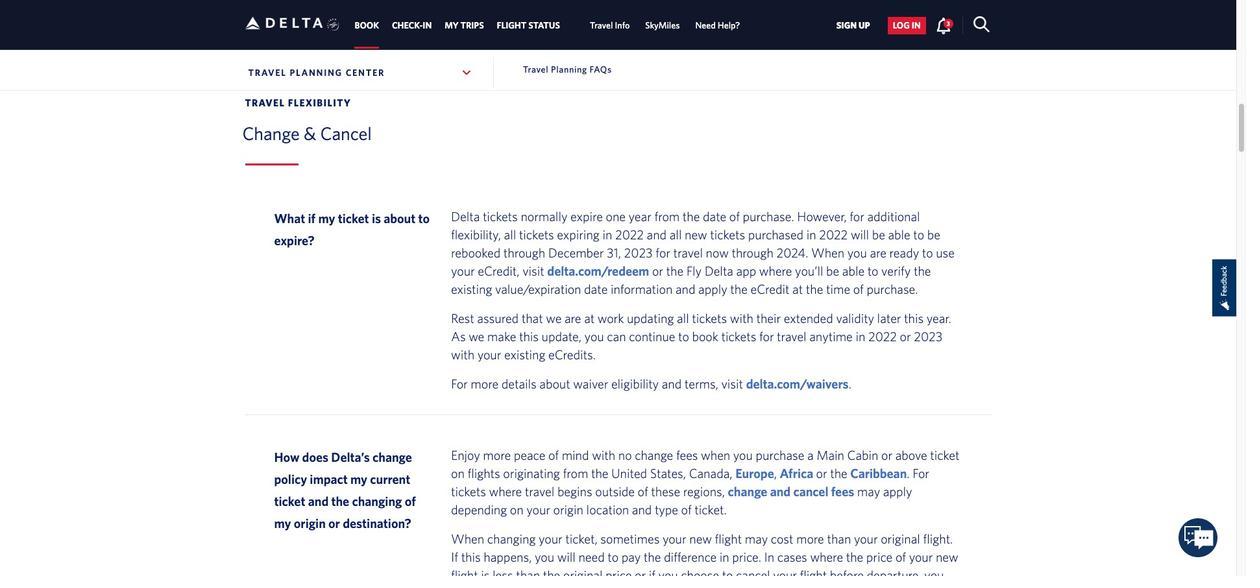 Task type: vqa. For each thing, say whether or not it's contained in the screenshot.
the bottom the Meals
no



Task type: describe. For each thing, give the bounding box(es) containing it.
the down "ready"
[[914, 263, 931, 278]]

and left terms, at right
[[662, 376, 682, 391]]

or the fly delta app where you'll be able to verify the existing value/expiration date information and apply the ecredit at the time of purchase.
[[451, 263, 931, 296]]

2023 inside "rest assured that we are at work updating all tickets with their extended validity later this year. as we make this update, you can continue to book tickets for travel anytime in 2022 or 2023 with your existing ecredits."
[[914, 329, 943, 344]]

cancel inside when changing your ticket, sometimes your new flight may cost more than your original flight. if this happens, you will need to pay the difference in price. in cases where the price of your new flight is less than the original price or if you choose to cancel your flight before departure, y
[[736, 568, 770, 576]]

date inside "delta tickets normally expire one year from the date of purchase. however, for additional flexibility, all tickets expiring in 2022 and all new tickets purchased in 2022 will be able to be rebooked through december 31, 2023 for travel now through 2024. when you are ready to use your ecredit, visit"
[[703, 209, 726, 224]]

if inside what if my ticket is about to expire?
[[308, 211, 316, 226]]

may inside may apply depending on your origin location and type of ticket.
[[857, 484, 880, 499]]

rest assured that we are at work updating all tickets with their extended validity later this year. as we make this update, you can continue to book tickets for travel anytime in 2022 or 2023 with your existing ecredits.
[[451, 311, 951, 362]]

is inside when changing your ticket, sometimes your new flight may cost more than your original flight. if this happens, you will need to pay the difference in price. in cases where the price of your new flight is less than the original price or if you choose to cancel your flight before departure, y
[[481, 568, 490, 576]]

the inside "delta tickets normally expire one year from the date of purchase. however, for additional flexibility, all tickets expiring in 2022 and all new tickets purchased in 2022 will be able to be rebooked through december 31, 2023 for travel now through 2024. when you are ready to use your ecredit, visit"
[[683, 209, 700, 224]]

of inside "delta tickets normally expire one year from the date of purchase. however, for additional flexibility, all tickets expiring in 2022 and all new tickets purchased in 2022 will be able to be rebooked through december 31, 2023 for travel now through 2024. when you are ready to use your ecredit, visit"
[[729, 209, 740, 224]]

cases
[[778, 550, 807, 565]]

type
[[655, 502, 678, 517]]

new inside "delta tickets normally expire one year from the date of purchase. however, for additional flexibility, all tickets expiring in 2022 and all new tickets purchased in 2022 will be able to be rebooked through december 31, 2023 for travel now through 2024. when you are ready to use your ecredit, visit"
[[685, 227, 707, 242]]

less
[[493, 568, 513, 576]]

cancel
[[320, 122, 372, 144]]

fees inside enjoy more peace of mind with no change fees when you purchase a main cabin or above ticket on flights originating from the united states, canada,
[[676, 448, 698, 463]]

1 horizontal spatial cancel
[[793, 484, 829, 499]]

1 horizontal spatial fees
[[831, 484, 854, 499]]

info
[[615, 20, 630, 31]]

the up before
[[846, 550, 863, 565]]

delta inside "delta tickets normally expire one year from the date of purchase. however, for additional flexibility, all tickets expiring in 2022 and all new tickets purchased in 2022 will be able to be rebooked through december 31, 2023 for travel now through 2024. when you are ready to use your ecredit, visit"
[[451, 209, 480, 224]]

in inside when changing your ticket, sometimes your new flight may cost more than your original flight. if this happens, you will need to pay the difference in price. in cases where the price of your new flight is less than the original price or if you choose to cancel your flight before departure, y
[[720, 550, 729, 565]]

2022 inside "delta tickets normally expire one year from the date of purchase. however, for additional flexibility, all tickets expiring in 2022 and all new tickets purchased in 2022 will be able to be rebooked through december 31, 2023 for travel now through 2024. when you are ready to use your ecredit, visit"
[[615, 227, 644, 242]]

or inside 'how does delta's change policy impact my current ticket and the changing of my origin or destination?'
[[328, 516, 340, 531]]

0 vertical spatial for
[[850, 209, 865, 224]]

change & cancel
[[242, 122, 372, 144]]

you left will
[[535, 550, 554, 565]]

delta.com/waivers
[[746, 376, 849, 391]]

your up will
[[539, 531, 563, 546]]

2 horizontal spatial flight
[[800, 568, 827, 576]]

when inside when changing your ticket, sometimes your new flight may cost more than your original flight. if this happens, you will need to pay the difference in price. in cases where the price of your new flight is less than the original price or if you choose to cancel your flight before departure, y
[[451, 531, 484, 546]]

price.
[[732, 550, 761, 565]]

flexibility
[[288, 97, 351, 108]]

back
[[947, 44, 965, 54]]

app
[[736, 263, 756, 278]]

flights
[[468, 466, 500, 481]]

in up 31,
[[603, 227, 612, 242]]

travel inside "rest assured that we are at work updating all tickets with their extended validity later this year. as we make this update, you can continue to book tickets for travel anytime in 2022 or 2023 with your existing ecredits."
[[777, 329, 807, 344]]

where inside when changing your ticket, sometimes your new flight may cost more than your original flight. if this happens, you will need to pay the difference in price. in cases where the price of your new flight is less than the original price or if you choose to cancel your flight before departure, y
[[810, 550, 843, 565]]

2023 inside "delta tickets normally expire one year from the date of purchase. however, for additional flexibility, all tickets expiring in 2022 and all new tickets purchased in 2022 will be able to be rebooked through december 31, 2023 for travel now through 2024. when you are ready to use your ecredit, visit"
[[624, 245, 653, 260]]

back to top link
[[947, 44, 992, 54]]

0 horizontal spatial my
[[274, 516, 291, 531]]

center
[[346, 68, 385, 78]]

destination?
[[343, 516, 411, 531]]

and inside or the fly delta app where you'll be able to verify the existing value/expiration date information and apply the ecredit at the time of purchase.
[[676, 282, 695, 296]]

caribbean link
[[851, 466, 907, 481]]

africa
[[780, 466, 814, 481]]

purchased
[[748, 227, 804, 242]]

skymiles
[[645, 20, 680, 31]]

skyteam image
[[327, 4, 340, 45]]

and inside 'how does delta's change policy impact my current ticket and the changing of my origin or destination?'
[[308, 494, 329, 509]]

europe
[[736, 466, 774, 481]]

on inside enjoy more peace of mind with no change fees when you purchase a main cabin or above ticket on flights originating from the united states, canada,
[[451, 466, 465, 481]]

expiring
[[557, 227, 600, 242]]

ecredits.
[[549, 347, 596, 362]]

changing inside when changing your ticket, sometimes your new flight may cost more than your original flight. if this happens, you will need to pay the difference in price. in cases where the price of your new flight is less than the original price or if you choose to cancel your flight before departure, y
[[487, 531, 536, 546]]

use
[[936, 245, 955, 260]]

of inside 'how does delta's change policy impact my current ticket and the changing of my origin or destination?'
[[405, 494, 416, 509]]

when
[[701, 448, 730, 463]]

mind
[[562, 448, 589, 463]]

of inside enjoy more peace of mind with no change fees when you purchase a main cabin or above ticket on flights originating from the united states, canada,
[[548, 448, 559, 463]]

travel planning center
[[248, 68, 385, 78]]

0 vertical spatial we
[[546, 311, 562, 326]]

0 horizontal spatial we
[[469, 329, 484, 344]]

2 horizontal spatial change
[[728, 484, 767, 499]]

date inside or the fly delta app where you'll be able to verify the existing value/expiration date information and apply the ecredit at the time of purchase.
[[584, 282, 608, 296]]

originating
[[503, 466, 560, 481]]

2 horizontal spatial this
[[904, 311, 924, 326]]

pay
[[622, 550, 641, 565]]

change inside 'how does delta's change policy impact my current ticket and the changing of my origin or destination?'
[[373, 450, 412, 465]]

purchase. inside or the fly delta app where you'll be able to verify the existing value/expiration date information and apply the ecredit at the time of purchase.
[[867, 282, 918, 296]]

0 horizontal spatial with
[[451, 347, 475, 362]]

log
[[893, 20, 910, 31]]

where inside or the fly delta app where you'll be able to verify the existing value/expiration date information and apply the ecredit at the time of purchase.
[[759, 263, 792, 278]]

,
[[774, 466, 777, 481]]

fly
[[687, 263, 702, 278]]

travel planning faqs
[[523, 64, 612, 75]]

2 horizontal spatial be
[[927, 227, 940, 242]]

to inside or the fly delta app where you'll be able to verify the existing value/expiration date information and apply the ecredit at the time of purchase.
[[868, 263, 879, 278]]

are inside "rest assured that we are at work updating all tickets with their extended validity later this year. as we make this update, you can continue to book tickets for travel anytime in 2022 or 2023 with your existing ecredits."
[[565, 311, 581, 326]]

0 vertical spatial with
[[730, 311, 753, 326]]

difference
[[664, 550, 717, 565]]

your up difference
[[663, 531, 687, 546]]

1 horizontal spatial be
[[872, 227, 885, 242]]

extended
[[784, 311, 833, 326]]

back to top
[[947, 44, 992, 54]]

1 vertical spatial this
[[519, 329, 539, 344]]

updating
[[627, 311, 674, 326]]

1 through from the left
[[504, 245, 545, 260]]

of inside the . for tickets where travel begins outside of these regions,
[[638, 484, 648, 499]]

a
[[807, 448, 814, 463]]

in down however,
[[807, 227, 816, 242]]

anytime
[[810, 329, 853, 344]]

changing inside 'how does delta's change policy impact my current ticket and the changing of my origin or destination?'
[[352, 494, 402, 509]]

2024.
[[777, 245, 808, 260]]

delta inside or the fly delta app where you'll be able to verify the existing value/expiration date information and apply the ecredit at the time of purchase.
[[705, 263, 733, 278]]

this inside when changing your ticket, sometimes your new flight may cost more than your original flight. if this happens, you will need to pay the difference in price. in cases where the price of your new flight is less than the original price or if you choose to cancel your flight before departure, y
[[461, 550, 481, 565]]

or inside "rest assured that we are at work updating all tickets with their extended validity later this year. as we make this update, you can continue to book tickets for travel anytime in 2022 or 2023 with your existing ecredits."
[[900, 329, 911, 344]]

delta.com/redeem link
[[547, 263, 649, 278]]

&
[[304, 122, 316, 144]]

your inside "delta tickets normally expire one year from the date of purchase. however, for additional flexibility, all tickets expiring in 2022 and all new tickets purchased in 2022 will be able to be rebooked through december 31, 2023 for travel now through 2024. when you are ready to use your ecredit, visit"
[[451, 263, 475, 278]]

ticket inside enjoy more peace of mind with no change fees when you purchase a main cabin or above ticket on flights originating from the united states, canada,
[[930, 448, 960, 463]]

check-in link
[[392, 14, 432, 37]]

all right flexibility,
[[504, 227, 516, 242]]

2022 will
[[819, 227, 869, 242]]

travel info
[[590, 20, 630, 31]]

purchase
[[756, 448, 804, 463]]

3
[[947, 19, 950, 27]]

0 horizontal spatial for
[[451, 376, 468, 391]]

book
[[692, 329, 718, 344]]

ticket inside what if my ticket is about to expire?
[[338, 211, 369, 226]]

from inside enjoy more peace of mind with no change fees when you purchase a main cabin or above ticket on flights originating from the united states, canada,
[[563, 466, 588, 481]]

tickets up book
[[692, 311, 727, 326]]

does
[[302, 450, 329, 465]]

tickets up "now"
[[710, 227, 745, 242]]

at inside or the fly delta app where you'll be able to verify the existing value/expiration date information and apply the ecredit at the time of purchase.
[[793, 282, 803, 296]]

caribbean
[[851, 466, 907, 481]]

outside
[[595, 484, 635, 499]]

visit inside "delta tickets normally expire one year from the date of purchase. however, for additional flexibility, all tickets expiring in 2022 and all new tickets purchased in 2022 will be able to be rebooked through december 31, 2023 for travel now through 2024. when you are ready to use your ecredit, visit"
[[523, 263, 544, 278]]

of inside may apply depending on your origin location and type of ticket.
[[681, 502, 692, 517]]

delta's
[[331, 450, 370, 465]]

existing inside "rest assured that we are at work updating all tickets with their extended validity later this year. as we make this update, you can continue to book tickets for travel anytime in 2022 or 2023 with your existing ecredits."
[[504, 347, 546, 362]]

of inside when changing your ticket, sometimes your new flight may cost more than your original flight. if this happens, you will need to pay the difference in price. in cases where the price of your new flight is less than the original price or if you choose to cancel your flight before departure, y
[[896, 550, 906, 565]]

the down main
[[830, 466, 848, 481]]

travel for travel flexibility
[[245, 97, 285, 108]]

in inside "rest assured that we are at work updating all tickets with their extended validity later this year. as we make this update, you can continue to book tickets for travel anytime in 2022 or 2023 with your existing ecredits."
[[856, 329, 865, 344]]

flexibility,
[[451, 227, 501, 242]]

the left fly
[[666, 263, 684, 278]]

in
[[764, 550, 775, 565]]

or inside when changing your ticket, sometimes your new flight may cost more than your original flight. if this happens, you will need to pay the difference in price. in cases where the price of your new flight is less than the original price or if you choose to cancel your flight before departure, y
[[635, 568, 646, 576]]

before
[[830, 568, 864, 576]]

able inside or the fly delta app where you'll be able to verify the existing value/expiration date information and apply the ecredit at the time of purchase.
[[842, 263, 865, 278]]

0 horizontal spatial for
[[656, 245, 670, 260]]

apply inside may apply depending on your origin location and type of ticket.
[[883, 484, 912, 499]]

1 vertical spatial about
[[540, 376, 570, 391]]

you inside "rest assured that we are at work updating all tickets with their extended validity later this year. as we make this update, you can continue to book tickets for travel anytime in 2022 or 2023 with your existing ecredits."
[[585, 329, 604, 344]]

0 horizontal spatial than
[[516, 568, 540, 576]]

and inside may apply depending on your origin location and type of ticket.
[[632, 502, 652, 517]]

all inside "rest assured that we are at work updating all tickets with their extended validity later this year. as we make this update, you can continue to book tickets for travel anytime in 2022 or 2023 with your existing ecredits."
[[677, 311, 689, 326]]

rebooked
[[451, 245, 501, 260]]

are inside "delta tickets normally expire one year from the date of purchase. however, for additional flexibility, all tickets expiring in 2022 and all new tickets purchased in 2022 will be able to be rebooked through december 31, 2023 for travel now through 2024. when you are ready to use your ecredit, visit"
[[870, 245, 887, 260]]

your inside may apply depending on your origin location and type of ticket.
[[527, 502, 550, 517]]

continue
[[629, 329, 675, 344]]

flight.
[[923, 531, 953, 546]]

their
[[756, 311, 781, 326]]

how does delta's change policy impact my current ticket and the changing of my origin or destination?
[[274, 450, 416, 531]]

you down difference
[[659, 568, 678, 576]]

expire?
[[274, 233, 315, 248]]

1 vertical spatial visit
[[721, 376, 743, 391]]

or inside or the fly delta app where you'll be able to verify the existing value/expiration date information and apply the ecredit at the time of purchase.
[[652, 263, 663, 278]]

1 vertical spatial my
[[351, 472, 367, 487]]

2 through from the left
[[732, 245, 774, 260]]

ticket inside 'how does delta's change policy impact my current ticket and the changing of my origin or destination?'
[[274, 494, 305, 509]]

december
[[548, 245, 604, 260]]

sign up
[[836, 20, 870, 31]]

change and cancel fees link
[[728, 484, 854, 499]]

assured
[[477, 311, 519, 326]]

or inside enjoy more peace of mind with no change fees when you purchase a main cabin or above ticket on flights originating from the united states, canada,
[[882, 448, 893, 463]]

for inside the . for tickets where travel begins outside of these regions,
[[913, 466, 929, 481]]

0 vertical spatial .
[[849, 376, 852, 391]]

is inside what if my ticket is about to expire?
[[372, 211, 381, 226]]

travel flexibility
[[245, 97, 351, 108]]

1 vertical spatial price
[[606, 568, 632, 576]]

all up or the fly delta app where you'll be able to verify the existing value/expiration date information and apply the ecredit at the time of purchase.
[[670, 227, 682, 242]]

these
[[651, 484, 680, 499]]

message us image
[[1179, 519, 1218, 558]]

the inside enjoy more peace of mind with no change fees when you purchase a main cabin or above ticket on flights originating from the united states, canada,
[[591, 466, 609, 481]]

1 vertical spatial original
[[563, 568, 603, 576]]

ecredit
[[751, 282, 790, 296]]

main
[[817, 448, 844, 463]]

planning for center
[[290, 68, 343, 78]]

2 vertical spatial new
[[936, 550, 958, 565]]

need
[[579, 550, 605, 565]]

sign up link
[[831, 17, 875, 34]]

1 vertical spatial new
[[689, 531, 712, 546]]

or down main
[[816, 466, 827, 481]]

with inside enjoy more peace of mind with no change fees when you purchase a main cabin or above ticket on flights originating from the united states, canada,
[[592, 448, 615, 463]]

travel for travel info
[[590, 20, 613, 31]]

the down will
[[543, 568, 560, 576]]

and down ,
[[770, 484, 791, 499]]



Task type: locate. For each thing, give the bounding box(es) containing it.
flight down cases
[[800, 568, 827, 576]]

fees
[[676, 448, 698, 463], [831, 484, 854, 499]]

to inside what if my ticket is about to expire?
[[418, 211, 430, 226]]

1 vertical spatial .
[[907, 466, 910, 481]]

1 horizontal spatial for
[[759, 329, 774, 344]]

ecredit,
[[478, 263, 520, 278]]

0 vertical spatial from
[[655, 209, 680, 224]]

this right "later"
[[904, 311, 924, 326]]

on inside may apply depending on your origin location and type of ticket.
[[510, 502, 524, 517]]

delta up flexibility,
[[451, 209, 480, 224]]

0 horizontal spatial flight
[[451, 568, 478, 576]]

travel up fly
[[673, 245, 703, 260]]

year.
[[927, 311, 951, 326]]

2 vertical spatial with
[[592, 448, 615, 463]]

1 horizontal spatial original
[[881, 531, 920, 546]]

date up "now"
[[703, 209, 726, 224]]

1 horizontal spatial date
[[703, 209, 726, 224]]

or
[[652, 263, 663, 278], [900, 329, 911, 344], [882, 448, 893, 463], [816, 466, 827, 481], [328, 516, 340, 531], [635, 568, 646, 576]]

travel for travel planning center
[[248, 68, 287, 78]]

that
[[522, 311, 543, 326]]

1 horizontal spatial about
[[540, 376, 570, 391]]

1 vertical spatial than
[[516, 568, 540, 576]]

0 vertical spatial than
[[827, 531, 851, 546]]

waiver
[[573, 376, 608, 391]]

travel inside "delta tickets normally expire one year from the date of purchase. however, for additional flexibility, all tickets expiring in 2022 and all new tickets purchased in 2022 will be able to be rebooked through december 31, 2023 for travel now through 2024. when you are ready to use your ecredit, visit"
[[673, 245, 703, 260]]

1 horizontal spatial are
[[870, 245, 887, 260]]

the down "you'll"
[[806, 282, 823, 296]]

1 vertical spatial on
[[510, 502, 524, 517]]

0 horizontal spatial change
[[373, 450, 412, 465]]

0 vertical spatial if
[[308, 211, 316, 226]]

on right depending at left
[[510, 502, 524, 517]]

when up if
[[451, 531, 484, 546]]

the down app
[[730, 282, 748, 296]]

ticket.
[[695, 502, 727, 517]]

0 horizontal spatial date
[[584, 282, 608, 296]]

0 vertical spatial purchase.
[[743, 209, 794, 224]]

at left work
[[584, 311, 595, 326]]

in inside button
[[912, 20, 921, 31]]

my trips
[[445, 20, 484, 31]]

1 horizontal spatial with
[[592, 448, 615, 463]]

2 horizontal spatial for
[[850, 209, 865, 224]]

or left the destination?
[[328, 516, 340, 531]]

tickets right book
[[721, 329, 756, 344]]

fees down europe , africa or the caribbean
[[831, 484, 854, 499]]

if right what
[[308, 211, 316, 226]]

1 vertical spatial 2023
[[914, 329, 943, 344]]

than right less
[[516, 568, 540, 576]]

for
[[850, 209, 865, 224], [656, 245, 670, 260], [759, 329, 774, 344]]

canada,
[[689, 466, 733, 481]]

1 vertical spatial apply
[[883, 484, 912, 499]]

2 horizontal spatial where
[[810, 550, 843, 565]]

united
[[612, 466, 647, 481]]

travel up travel flexibility
[[248, 68, 287, 78]]

of right time
[[853, 282, 864, 296]]

changing up the destination?
[[352, 494, 402, 509]]

change
[[242, 122, 300, 144]]

for down above
[[913, 466, 929, 481]]

planning inside dropdown button
[[290, 68, 343, 78]]

your down rebooked at the top
[[451, 263, 475, 278]]

1 vertical spatial when
[[451, 531, 484, 546]]

be down additional
[[872, 227, 885, 242]]

with left no
[[592, 448, 615, 463]]

purchase. up the "purchased"
[[743, 209, 794, 224]]

0 vertical spatial able
[[888, 227, 911, 242]]

price up departure,
[[866, 550, 893, 565]]

2022 inside "rest assured that we are at work updating all tickets with their extended validity later this year. as we make this update, you can continue to book tickets for travel anytime in 2022 or 2023 with your existing ecredits."
[[868, 329, 897, 344]]

of right the type
[[681, 502, 692, 517]]

1 horizontal spatial apply
[[883, 484, 912, 499]]

ticket right above
[[930, 448, 960, 463]]

location
[[587, 502, 629, 517]]

1 horizontal spatial 2022
[[868, 329, 897, 344]]

delta down "now"
[[705, 263, 733, 278]]

change inside enjoy more peace of mind with no change fees when you purchase a main cabin or above ticket on flights originating from the united states, canada,
[[635, 448, 673, 463]]

1 horizontal spatial my
[[318, 211, 335, 226]]

new up difference
[[689, 531, 712, 546]]

planning for faqs
[[551, 64, 587, 75]]

in right log
[[912, 20, 921, 31]]

2023 right 31,
[[624, 245, 653, 260]]

0 horizontal spatial price
[[606, 568, 632, 576]]

of
[[729, 209, 740, 224], [853, 282, 864, 296], [548, 448, 559, 463], [638, 484, 648, 499], [405, 494, 416, 509], [681, 502, 692, 517], [896, 550, 906, 565]]

skymiles link
[[645, 14, 680, 37]]

policy
[[274, 472, 307, 487]]

able up time
[[842, 263, 865, 278]]

how
[[274, 450, 299, 465]]

0 vertical spatial more
[[471, 376, 499, 391]]

changing
[[352, 494, 402, 509], [487, 531, 536, 546]]

date down delta.com/redeem
[[584, 282, 608, 296]]

tickets inside the . for tickets where travel begins outside of these regions,
[[451, 484, 486, 499]]

0 horizontal spatial fees
[[676, 448, 698, 463]]

1 horizontal spatial if
[[649, 568, 656, 576]]

1 vertical spatial for
[[913, 466, 929, 481]]

date
[[703, 209, 726, 224], [584, 282, 608, 296]]

enjoy more peace of mind with no change fees when you purchase a main cabin or above ticket on flights originating from the united states, canada,
[[451, 448, 960, 481]]

your up before
[[854, 531, 878, 546]]

where up ecredit
[[759, 263, 792, 278]]

you inside "delta tickets normally expire one year from the date of purchase. however, for additional flexibility, all tickets expiring in 2022 and all new tickets purchased in 2022 will be able to be rebooked through december 31, 2023 for travel now through 2024. when you are ready to use your ecredit, visit"
[[848, 245, 867, 260]]

. for tickets where travel begins outside of these regions,
[[451, 466, 929, 499]]

when
[[811, 245, 845, 260], [451, 531, 484, 546]]

and down fly
[[676, 282, 695, 296]]

1 horizontal spatial travel
[[673, 245, 703, 260]]

of inside or the fly delta app where you'll be able to verify the existing value/expiration date information and apply the ecredit at the time of purchase.
[[853, 282, 864, 296]]

0 vertical spatial for
[[451, 376, 468, 391]]

above
[[896, 448, 927, 463]]

work
[[598, 311, 624, 326]]

1 vertical spatial 2022
[[868, 329, 897, 344]]

where down the flights
[[489, 484, 522, 499]]

your down originating
[[527, 502, 550, 517]]

0 horizontal spatial be
[[826, 263, 839, 278]]

changing up happens,
[[487, 531, 536, 546]]

and
[[647, 227, 667, 242], [676, 282, 695, 296], [662, 376, 682, 391], [770, 484, 791, 499], [308, 494, 329, 509], [632, 502, 652, 517]]

0 horizontal spatial existing
[[451, 282, 492, 296]]

1 horizontal spatial ticket
[[338, 211, 369, 226]]

0 horizontal spatial purchase.
[[743, 209, 794, 224]]

1 vertical spatial if
[[649, 568, 656, 576]]

planning left faqs in the left of the page
[[551, 64, 587, 75]]

1 horizontal spatial 2023
[[914, 329, 943, 344]]

travel inside dropdown button
[[248, 68, 287, 78]]

may down caribbean link
[[857, 484, 880, 499]]

is
[[372, 211, 381, 226], [481, 568, 490, 576]]

0 horizontal spatial apply
[[698, 282, 727, 296]]

check-
[[392, 20, 423, 31]]

0 horizontal spatial are
[[565, 311, 581, 326]]

ticket right what
[[338, 211, 369, 226]]

0 vertical spatial delta
[[451, 209, 480, 224]]

the down impact
[[331, 494, 349, 509]]

book link
[[355, 14, 379, 37]]

2 vertical spatial where
[[810, 550, 843, 565]]

change up current
[[373, 450, 412, 465]]

tab list
[[348, 0, 748, 49]]

europe , africa or the caribbean
[[736, 466, 907, 481]]

be inside or the fly delta app where you'll be able to verify the existing value/expiration date information and apply the ecredit at the time of purchase.
[[826, 263, 839, 278]]

delta tickets normally expire one year from the date of purchase. however, for additional flexibility, all tickets expiring in 2022 and all new tickets purchased in 2022 will be able to be rebooked through december 31, 2023 for travel now through 2024. when you are ready to use your ecredit, visit
[[451, 209, 955, 278]]

1 horizontal spatial than
[[827, 531, 851, 546]]

0 horizontal spatial .
[[849, 376, 852, 391]]

apply down fly
[[698, 282, 727, 296]]

travel up change
[[245, 97, 285, 108]]

information
[[611, 282, 673, 296]]

from inside "delta tickets normally expire one year from the date of purchase. however, for additional flexibility, all tickets expiring in 2022 and all new tickets purchased in 2022 will be able to be rebooked through december 31, 2023 for travel now through 2024. when you are ready to use your ecredit, visit"
[[655, 209, 680, 224]]

0 vertical spatial on
[[451, 466, 465, 481]]

planning up flexibility
[[290, 68, 343, 78]]

in down validity
[[856, 329, 865, 344]]

are up update,
[[565, 311, 581, 326]]

at inside "rest assured that we are at work updating all tickets with their extended validity later this year. as we make this update, you can continue to book tickets for travel anytime in 2022 or 2023 with your existing ecredits."
[[584, 311, 595, 326]]

we right the as
[[469, 329, 484, 344]]

my right what
[[318, 211, 335, 226]]

through up app
[[732, 245, 774, 260]]

purchase. inside "delta tickets normally expire one year from the date of purchase. however, for additional flexibility, all tickets expiring in 2022 and all new tickets purchased in 2022 will be able to be rebooked through december 31, 2023 for travel now through 2024. when you are ready to use your ecredit, visit"
[[743, 209, 794, 224]]

and down year
[[647, 227, 667, 242]]

31,
[[607, 245, 621, 260]]

tickets up flexibility,
[[483, 209, 518, 224]]

normally
[[521, 209, 568, 224]]

0 vertical spatial price
[[866, 550, 893, 565]]

1 horizontal spatial flight
[[715, 531, 742, 546]]

apply
[[698, 282, 727, 296], [883, 484, 912, 499]]

existing down make
[[504, 347, 546, 362]]

details
[[502, 376, 537, 391]]

0 horizontal spatial on
[[451, 466, 465, 481]]

1 vertical spatial is
[[481, 568, 490, 576]]

2 vertical spatial travel
[[525, 484, 555, 499]]

of down current
[[405, 494, 416, 509]]

will
[[557, 550, 576, 565]]

log in button
[[888, 17, 926, 34]]

2022 down "later"
[[868, 329, 897, 344]]

your inside "rest assured that we are at work updating all tickets with their extended validity later this year. as we make this update, you can continue to book tickets for travel anytime in 2022 or 2023 with your existing ecredits."
[[477, 347, 501, 362]]

1 vertical spatial ticket
[[930, 448, 960, 463]]

0 horizontal spatial ticket
[[274, 494, 305, 509]]

tickets down normally
[[519, 227, 554, 242]]

log in
[[893, 20, 921, 31]]

where up before
[[810, 550, 843, 565]]

original up departure,
[[881, 531, 920, 546]]

with left 'their'
[[730, 311, 753, 326]]

in
[[912, 20, 921, 31], [603, 227, 612, 242], [807, 227, 816, 242], [856, 329, 865, 344], [720, 550, 729, 565]]

0 horizontal spatial about
[[384, 211, 416, 226]]

visit right terms, at right
[[721, 376, 743, 391]]

where inside the . for tickets where travel begins outside of these regions,
[[489, 484, 522, 499]]

change and cancel fees
[[728, 484, 854, 499]]

update,
[[542, 329, 582, 344]]

. inside the . for tickets where travel begins outside of these regions,
[[907, 466, 910, 481]]

cabin
[[847, 448, 879, 463]]

0 vertical spatial about
[[384, 211, 416, 226]]

this down that
[[519, 329, 539, 344]]

1 vertical spatial with
[[451, 347, 475, 362]]

0 vertical spatial travel
[[673, 245, 703, 260]]

tickets
[[483, 209, 518, 224], [519, 227, 554, 242], [710, 227, 745, 242], [692, 311, 727, 326], [721, 329, 756, 344], [451, 484, 486, 499]]

1 horizontal spatial this
[[519, 329, 539, 344]]

or up 'information'
[[652, 263, 663, 278]]

or up caribbean link
[[882, 448, 893, 463]]

in
[[423, 20, 432, 31]]

more for for
[[471, 376, 499, 391]]

your down flight.
[[909, 550, 933, 565]]

1 horizontal spatial for
[[913, 466, 929, 481]]

0 vertical spatial visit
[[523, 263, 544, 278]]

delta air lines image
[[245, 3, 323, 43]]

about
[[384, 211, 416, 226], [540, 376, 570, 391]]

verify
[[882, 263, 911, 278]]

origin down begins
[[553, 502, 584, 517]]

need help? link
[[695, 14, 740, 37]]

up
[[859, 20, 870, 31]]

more
[[471, 376, 499, 391], [483, 448, 511, 463], [796, 531, 824, 546]]

travel
[[590, 20, 613, 31], [523, 64, 549, 75], [248, 68, 287, 78], [245, 97, 285, 108]]

be up use
[[927, 227, 940, 242]]

sign
[[836, 20, 857, 31]]

depending
[[451, 502, 507, 517]]

top
[[977, 44, 992, 54]]

the right pay
[[644, 550, 661, 565]]

1 vertical spatial cancel
[[736, 568, 770, 576]]

more inside enjoy more peace of mind with no change fees when you purchase a main cabin or above ticket on flights originating from the united states, canada,
[[483, 448, 511, 463]]

as
[[451, 329, 466, 344]]

0 vertical spatial 2023
[[624, 245, 653, 260]]

if
[[451, 550, 458, 565]]

through up the ecredit,
[[504, 245, 545, 260]]

apply inside or the fly delta app where you'll be able to verify the existing value/expiration date information and apply the ecredit at the time of purchase.
[[698, 282, 727, 296]]

flight up price.
[[715, 531, 742, 546]]

flight
[[715, 531, 742, 546], [451, 568, 478, 576], [800, 568, 827, 576]]

cancel
[[793, 484, 829, 499], [736, 568, 770, 576]]

able inside "delta tickets normally expire one year from the date of purchase. however, for additional flexibility, all tickets expiring in 2022 and all new tickets purchased in 2022 will be able to be rebooked through december 31, 2023 for travel now through 2024. when you are ready to use your ecredit, visit"
[[888, 227, 911, 242]]

status
[[528, 20, 560, 31]]

2 horizontal spatial ticket
[[930, 448, 960, 463]]

make
[[487, 329, 516, 344]]

.
[[849, 376, 852, 391], [907, 466, 910, 481]]

about inside what if my ticket is about to expire?
[[384, 211, 416, 226]]

travel down originating
[[525, 484, 555, 499]]

origin
[[553, 502, 584, 517], [294, 516, 326, 531]]

year
[[629, 209, 652, 224]]

travel left info
[[590, 20, 613, 31]]

are up verify
[[870, 245, 887, 260]]

at down "you'll"
[[793, 282, 803, 296]]

0 horizontal spatial at
[[584, 311, 595, 326]]

0 horizontal spatial if
[[308, 211, 316, 226]]

0 vertical spatial fees
[[676, 448, 698, 463]]

the up outside on the bottom
[[591, 466, 609, 481]]

book
[[355, 20, 379, 31]]

more left details
[[471, 376, 499, 391]]

or down pay
[[635, 568, 646, 576]]

new up "now"
[[685, 227, 707, 242]]

more for enjoy
[[483, 448, 511, 463]]

my inside what if my ticket is about to expire?
[[318, 211, 335, 226]]

my down delta's
[[351, 472, 367, 487]]

1 vertical spatial more
[[483, 448, 511, 463]]

of left mind
[[548, 448, 559, 463]]

1 vertical spatial for
[[656, 245, 670, 260]]

1 vertical spatial travel
[[777, 329, 807, 344]]

the inside 'how does delta's change policy impact my current ticket and the changing of my origin or destination?'
[[331, 494, 349, 509]]

travel inside the . for tickets where travel begins outside of these regions,
[[525, 484, 555, 499]]

2023
[[624, 245, 653, 260], [914, 329, 943, 344]]

1 horizontal spatial changing
[[487, 531, 536, 546]]

2 vertical spatial this
[[461, 550, 481, 565]]

from right year
[[655, 209, 680, 224]]

your down cases
[[773, 568, 797, 576]]

0 horizontal spatial original
[[563, 568, 603, 576]]

may inside when changing your ticket, sometimes your new flight may cost more than your original flight. if this happens, you will need to pay the difference in price. in cases where the price of your new flight is less than the original price or if you choose to cancel your flight before departure, y
[[745, 531, 768, 546]]

to inside "rest assured that we are at work updating all tickets with their extended validity later this year. as we make this update, you can continue to book tickets for travel anytime in 2022 or 2023 with your existing ecredits."
[[678, 329, 689, 344]]

for up or the fly delta app where you'll be able to verify the existing value/expiration date information and apply the ecredit at the time of purchase.
[[656, 245, 670, 260]]

tab list containing book
[[348, 0, 748, 49]]

purchase. down verify
[[867, 282, 918, 296]]

may up price.
[[745, 531, 768, 546]]

than up before
[[827, 531, 851, 546]]

may apply depending on your origin location and type of ticket.
[[451, 484, 912, 517]]

if inside when changing your ticket, sometimes your new flight may cost more than your original flight. if this happens, you will need to pay the difference in price. in cases where the price of your new flight is less than the original price or if you choose to cancel your flight before departure, y
[[649, 568, 656, 576]]

you inside enjoy more peace of mind with no change fees when you purchase a main cabin or above ticket on flights originating from the united states, canada,
[[733, 448, 753, 463]]

1 vertical spatial from
[[563, 466, 588, 481]]

for inside "rest assured that we are at work updating all tickets with their extended validity later this year. as we make this update, you can continue to book tickets for travel anytime in 2022 or 2023 with your existing ecredits."
[[759, 329, 774, 344]]

0 vertical spatial original
[[881, 531, 920, 546]]

sometimes
[[601, 531, 660, 546]]

2 vertical spatial more
[[796, 531, 824, 546]]

origin down impact
[[294, 516, 326, 531]]

0 vertical spatial date
[[703, 209, 726, 224]]

rest
[[451, 311, 474, 326]]

eligibility
[[611, 376, 659, 391]]

when inside "delta tickets normally expire one year from the date of purchase. however, for additional flexibility, all tickets expiring in 2022 and all new tickets purchased in 2022 will be able to be rebooked through december 31, 2023 for travel now through 2024. when you are ready to use your ecredit, visit"
[[811, 245, 845, 260]]

later
[[877, 311, 901, 326]]

apply down caribbean link
[[883, 484, 912, 499]]

for more details about waiver eligibility and terms, visit delta.com/waivers .
[[451, 376, 852, 391]]

and inside "delta tickets normally expire one year from the date of purchase. however, for additional flexibility, all tickets expiring in 2022 and all new tickets purchased in 2022 will be able to be rebooked through december 31, 2023 for travel now through 2024. when you are ready to use your ecredit, visit"
[[647, 227, 667, 242]]

states,
[[650, 466, 686, 481]]

impact
[[310, 472, 348, 487]]

0 vertical spatial is
[[372, 211, 381, 226]]

1 horizontal spatial is
[[481, 568, 490, 576]]

1 vertical spatial are
[[565, 311, 581, 326]]

on
[[451, 466, 465, 481], [510, 502, 524, 517]]

1 vertical spatial where
[[489, 484, 522, 499]]

0 vertical spatial my
[[318, 211, 335, 226]]

one
[[606, 209, 626, 224]]

0 vertical spatial this
[[904, 311, 924, 326]]

1 vertical spatial changing
[[487, 531, 536, 546]]

you left can
[[585, 329, 604, 344]]

on down enjoy
[[451, 466, 465, 481]]

fees up states,
[[676, 448, 698, 463]]

existing
[[451, 282, 492, 296], [504, 347, 546, 362]]

delta
[[451, 209, 480, 224], [705, 263, 733, 278]]

travel for travel planning faqs
[[523, 64, 549, 75]]

we up update,
[[546, 311, 562, 326]]

1 horizontal spatial may
[[857, 484, 880, 499]]

existing inside or the fly delta app where you'll be able to verify the existing value/expiration date information and apply the ecredit at the time of purchase.
[[451, 282, 492, 296]]

flight status
[[497, 20, 560, 31]]

0 vertical spatial new
[[685, 227, 707, 242]]

origin inside may apply depending on your origin location and type of ticket.
[[553, 502, 584, 517]]

the
[[683, 209, 700, 224], [666, 263, 684, 278], [914, 263, 931, 278], [730, 282, 748, 296], [806, 282, 823, 296], [591, 466, 609, 481], [830, 466, 848, 481], [331, 494, 349, 509], [644, 550, 661, 565], [846, 550, 863, 565], [543, 568, 560, 576]]

origin inside 'how does delta's change policy impact my current ticket and the changing of my origin or destination?'
[[294, 516, 326, 531]]

check-in
[[392, 20, 432, 31]]

1 horizontal spatial we
[[546, 311, 562, 326]]

more inside when changing your ticket, sometimes your new flight may cost more than your original flight. if this happens, you will need to pay the difference in price. in cases where the price of your new flight is less than the original price or if you choose to cancel your flight before departure, y
[[796, 531, 824, 546]]

the right year
[[683, 209, 700, 224]]



